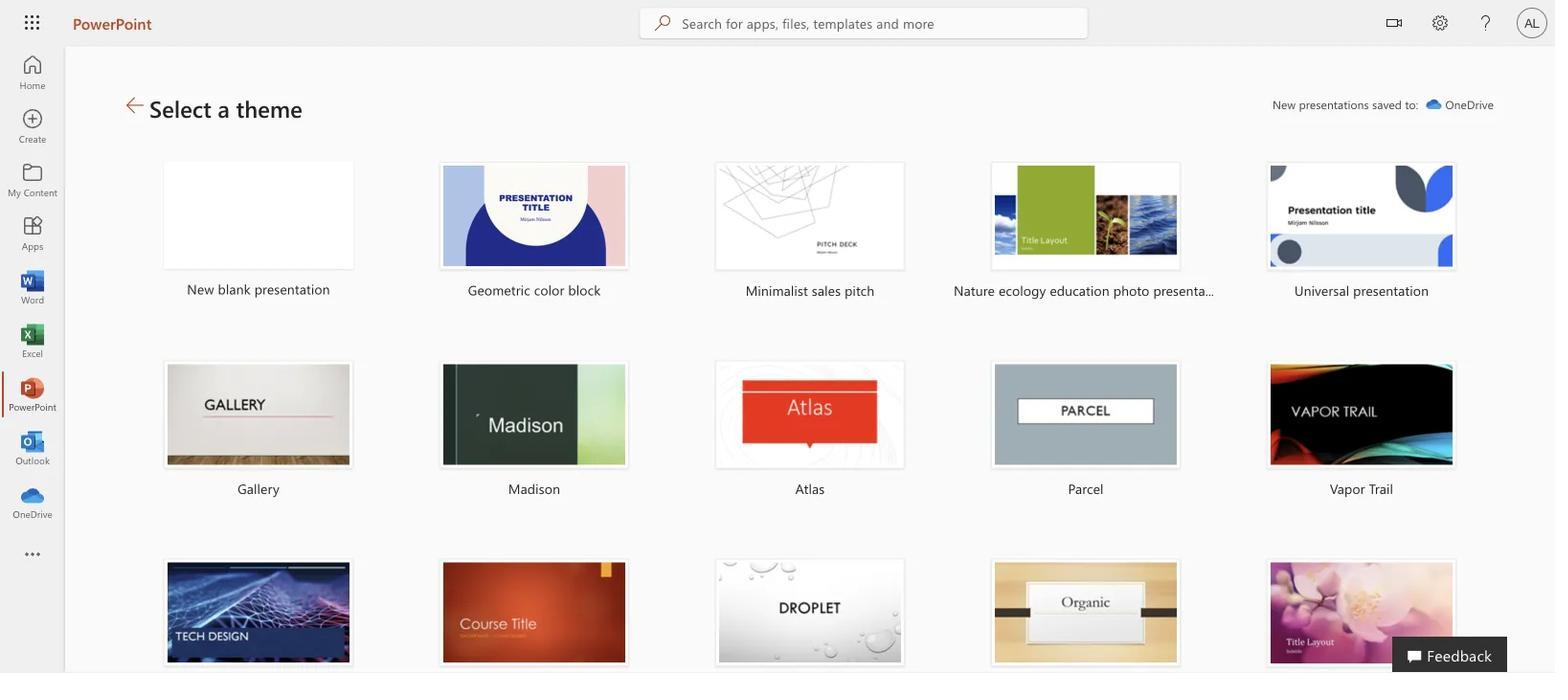 Task type: describe. For each thing, give the bounding box(es) containing it.
create image
[[23, 117, 42, 136]]

parcel image
[[992, 361, 1181, 469]]

theme
[[236, 93, 303, 124]]

minimalist sales pitch link
[[678, 139, 943, 326]]

new blank presentation
[[187, 280, 330, 298]]

my content image
[[23, 171, 42, 190]]

0 horizontal spatial presentation
[[255, 280, 330, 298]]

geometric color block
[[468, 281, 601, 299]]

ecology
[[999, 282, 1046, 299]]

cherry blossom nature presentation (widescreen) image
[[1267, 559, 1457, 668]]

pitch
[[845, 282, 875, 299]]

tech design image
[[164, 559, 353, 667]]

universal presentation image
[[1267, 162, 1457, 271]]

feedback button
[[1393, 637, 1508, 673]]

blank
[[218, 280, 251, 298]]

a
[[218, 93, 230, 124]]

atlas image
[[716, 361, 905, 469]]

parcel
[[1069, 480, 1104, 498]]

minimalist sales pitch
[[746, 282, 875, 299]]

organic image
[[992, 559, 1181, 667]]

templates element
[[126, 139, 1506, 673]]

color
[[534, 281, 565, 299]]

home image
[[23, 63, 42, 82]]

nature
[[954, 282, 995, 299]]

word image
[[23, 278, 42, 297]]

select
[[149, 93, 212, 124]]

universal presentation
[[1295, 282, 1429, 299]]

view more apps image
[[23, 546, 42, 565]]

to:
[[1406, 97, 1419, 112]]

parcel link
[[954, 338, 1219, 524]]

sales
[[812, 282, 841, 299]]

new for new blank presentation
[[187, 280, 214, 298]]

none search field inside powerpoint banner
[[640, 8, 1088, 38]]

universal presentation link
[[1230, 139, 1494, 326]]

outlook image
[[23, 439, 42, 458]]

powerpoint banner
[[0, 0, 1556, 49]]

nature ecology education photo presentation link
[[954, 139, 1230, 326]]


[[1387, 15, 1402, 31]]

1 horizontal spatial presentation
[[1154, 282, 1230, 299]]

Search box. Suggestions appear as you type. search field
[[682, 8, 1088, 38]]

saved
[[1373, 97, 1402, 112]]

droplet image
[[716, 559, 905, 667]]

atlas link
[[678, 338, 943, 524]]

gallery link
[[126, 338, 391, 524]]

al button
[[1510, 0, 1556, 46]]

2 horizontal spatial presentation
[[1354, 282, 1429, 299]]



Task type: vqa. For each thing, say whether or not it's contained in the screenshot.
Clear to the left
no



Task type: locate. For each thing, give the bounding box(es) containing it.
vapor trail image
[[1267, 361, 1457, 469]]

nature ecology education photo presentation image
[[992, 162, 1181, 271]]

feedback
[[1428, 645, 1493, 665]]

apps image
[[23, 224, 42, 243]]

presentation right "photo" at the top right of the page
[[1154, 282, 1230, 299]]

new left presentations
[[1273, 97, 1296, 112]]

excel image
[[23, 331, 42, 351]]

 button
[[1372, 0, 1418, 49]]

presentations
[[1300, 97, 1370, 112]]

gallery image
[[164, 361, 353, 469]]

nature ecology education photo presentation
[[954, 282, 1230, 299]]

onedrive image
[[23, 492, 42, 512]]

presentation right blank
[[255, 280, 330, 298]]

navigation
[[0, 46, 65, 529]]

new
[[1273, 97, 1296, 112], [187, 280, 214, 298]]

select a theme
[[149, 93, 303, 124]]

powerpoint
[[73, 12, 152, 33]]

new blank presentation link
[[126, 139, 391, 325]]

academic course overview (widescreen) image
[[440, 559, 629, 667]]

trail
[[1370, 480, 1394, 498]]

vapor trail
[[1331, 480, 1394, 498]]

al
[[1525, 15, 1540, 30]]

new for new presentations saved to:
[[1273, 97, 1296, 112]]

gallery
[[238, 480, 280, 498]]

atlas
[[796, 480, 825, 498]]

universal
[[1295, 282, 1350, 299]]

new left blank
[[187, 280, 214, 298]]

new presentations saved to:
[[1273, 97, 1419, 112]]

0 vertical spatial new
[[1273, 97, 1296, 112]]

geometric
[[468, 281, 531, 299]]

block
[[568, 281, 601, 299]]

geometric color block link
[[402, 139, 667, 326]]

presentation
[[255, 280, 330, 298], [1154, 282, 1230, 299], [1354, 282, 1429, 299]]

0 horizontal spatial new
[[187, 280, 214, 298]]

vapor trail link
[[1230, 338, 1494, 524]]

photo
[[1114, 282, 1150, 299]]

vapor
[[1331, 480, 1366, 498]]

minimalist sales pitch image
[[716, 162, 905, 271]]

1 horizontal spatial new
[[1273, 97, 1296, 112]]

powerpoint image
[[23, 385, 42, 404]]

presentation right the universal
[[1354, 282, 1429, 299]]

new inside templates element
[[187, 280, 214, 298]]

minimalist
[[746, 282, 808, 299]]

madison
[[509, 480, 561, 498]]

madison image
[[440, 361, 629, 469]]

geometric color block image
[[440, 162, 629, 270]]

onedrive
[[1446, 97, 1494, 112]]

madison link
[[402, 338, 667, 524]]

education
[[1050, 282, 1110, 299]]

None search field
[[640, 8, 1088, 38]]

1 vertical spatial new
[[187, 280, 214, 298]]



